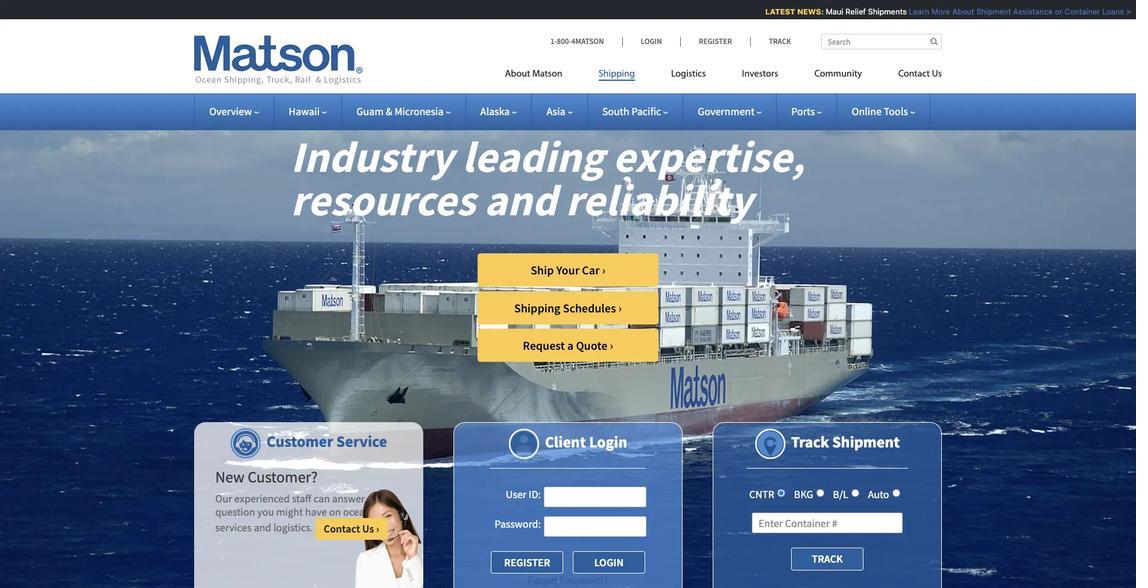 Task type: describe. For each thing, give the bounding box(es) containing it.
bkg
[[794, 487, 814, 501]]

our experienced staff can answer any question you might have on ocean services and logistics.
[[215, 492, 384, 535]]

800-
[[557, 36, 572, 46]]

request a quote › link
[[478, 329, 659, 362]]

request a quote ›
[[523, 338, 614, 353]]

hawaii link
[[289, 104, 327, 118]]

on
[[329, 505, 341, 519]]

customer?
[[248, 467, 318, 487]]

resources
[[291, 173, 476, 227]]

you
[[257, 505, 274, 519]]

leading
[[462, 129, 604, 184]]

user id:
[[506, 487, 541, 501]]

about matson
[[505, 69, 563, 79]]

industry
[[291, 129, 454, 184]]

us for contact us ›
[[362, 522, 374, 536]]

forgot
[[528, 573, 558, 587]]

User ID: text field
[[544, 487, 647, 507]]

guam & micronesia
[[357, 104, 444, 118]]

› inside "link"
[[602, 262, 606, 278]]

contact us
[[899, 69, 942, 79]]

shipments
[[862, 7, 901, 16]]

Password: password field
[[544, 516, 647, 537]]

government
[[698, 104, 755, 118]]

login link
[[622, 36, 680, 46]]

relief
[[839, 7, 860, 16]]

learn more about shipment assistance or container loans > link
[[903, 7, 1125, 16]]

about inside top menu navigation
[[505, 69, 531, 79]]

about matson link
[[505, 63, 581, 88]]

b/l
[[833, 487, 849, 501]]

&
[[386, 104, 393, 118]]

government link
[[698, 104, 762, 118]]

community link
[[797, 63, 881, 88]]

1 horizontal spatial login
[[641, 36, 662, 46]]

new customer?
[[215, 467, 318, 487]]

any
[[367, 492, 384, 506]]

Auto radio
[[893, 489, 900, 497]]

track button
[[792, 548, 864, 570]]

alaska link
[[481, 104, 517, 118]]

logistics.
[[274, 521, 313, 535]]

1-800-4matson
[[551, 36, 604, 46]]

Enter Container # text field
[[752, 513, 903, 534]]

forgot password? link
[[528, 573, 608, 587]]

blue matson logo with ocean, shipping, truck, rail and logistics written beneath it. image
[[194, 36, 363, 85]]

ship your car › link
[[478, 253, 659, 287]]

0 horizontal spatial register
[[504, 556, 550, 570]]

industry leading expertise, resources and reliability
[[291, 129, 805, 227]]

ports
[[792, 104, 815, 118]]

might
[[276, 505, 303, 519]]

1 horizontal spatial about
[[946, 7, 968, 16]]

contact for contact us ›
[[324, 522, 360, 536]]

ports link
[[792, 104, 823, 118]]

pacific
[[632, 104, 661, 118]]

0 vertical spatial register link
[[680, 36, 750, 46]]

can
[[314, 492, 330, 506]]

expertise,
[[613, 129, 805, 184]]

online tools link
[[852, 104, 916, 118]]

search image
[[931, 37, 938, 45]]

learn
[[903, 7, 923, 16]]

shipping schedules › link
[[478, 291, 659, 325]]

our
[[215, 492, 232, 506]]

password:
[[495, 517, 541, 531]]

shipping link
[[581, 63, 653, 88]]

tools
[[884, 104, 908, 118]]

track for track shipment
[[791, 432, 830, 452]]

south pacific
[[602, 104, 661, 118]]

contact us link
[[881, 63, 942, 88]]

south pacific link
[[602, 104, 669, 118]]

investors
[[742, 69, 779, 79]]

overview
[[209, 104, 252, 118]]

staff
[[292, 492, 312, 506]]

› right the schedules on the bottom of the page
[[619, 300, 622, 316]]

0 vertical spatial register
[[699, 36, 732, 46]]

track for track link at the right top of page
[[769, 36, 792, 46]]

a
[[568, 338, 574, 353]]

guam
[[357, 104, 384, 118]]

container
[[1059, 7, 1094, 16]]

question
[[215, 505, 255, 519]]



Task type: vqa. For each thing, say whether or not it's contained in the screenshot.
'›' in Contact Us › link
yes



Task type: locate. For each thing, give the bounding box(es) containing it.
0 vertical spatial track
[[769, 36, 792, 46]]

1 vertical spatial shipping
[[515, 300, 561, 316]]

0 vertical spatial login
[[641, 36, 662, 46]]

ship
[[531, 262, 554, 278]]

quote
[[576, 338, 608, 353]]

0 vertical spatial shipment
[[970, 7, 1005, 16]]

reliability
[[566, 173, 753, 227]]

1 horizontal spatial shipping
[[599, 69, 635, 79]]

shipping up request
[[515, 300, 561, 316]]

0 horizontal spatial contact
[[324, 522, 360, 536]]

maui
[[820, 7, 837, 16]]

1 vertical spatial us
[[362, 522, 374, 536]]

track up bkg option
[[791, 432, 830, 452]]

loans
[[1096, 7, 1118, 16]]

1 horizontal spatial us
[[932, 69, 942, 79]]

0 vertical spatial shipping
[[599, 69, 635, 79]]

ocean
[[343, 505, 370, 519]]

1-800-4matson link
[[551, 36, 622, 46]]

1 vertical spatial register link
[[491, 551, 564, 574]]

hawaii
[[289, 104, 320, 118]]

shipping for shipping schedules ›
[[515, 300, 561, 316]]

shipping up south
[[599, 69, 635, 79]]

asia link
[[547, 104, 573, 118]]

online tools
[[852, 104, 908, 118]]

2 vertical spatial track
[[812, 552, 843, 566]]

id:
[[529, 487, 541, 501]]

register link down password:
[[491, 551, 564, 574]]

more
[[926, 7, 944, 16]]

contact us › link
[[315, 518, 388, 540]]

track shipment
[[791, 432, 900, 452]]

› down the any
[[376, 522, 379, 536]]

us for contact us
[[932, 69, 942, 79]]

track down enter container # 'text field'
[[812, 552, 843, 566]]

None button
[[573, 551, 645, 574]]

latest
[[759, 7, 789, 16]]

us down ocean
[[362, 522, 374, 536]]

have
[[305, 505, 327, 519]]

contact
[[899, 69, 930, 79], [324, 522, 360, 536]]

shipment up b/l radio
[[833, 432, 900, 452]]

0 horizontal spatial about
[[505, 69, 531, 79]]

shipment left assistance
[[970, 7, 1005, 16]]

contact inside top menu navigation
[[899, 69, 930, 79]]

shipping inside shipping schedules › link
[[515, 300, 561, 316]]

B/L radio
[[852, 489, 860, 497]]

shipping
[[599, 69, 635, 79], [515, 300, 561, 316]]

› right car
[[602, 262, 606, 278]]

1 horizontal spatial contact
[[899, 69, 930, 79]]

service
[[337, 431, 387, 451]]

1 horizontal spatial shipment
[[970, 7, 1005, 16]]

asia
[[547, 104, 566, 118]]

Search search field
[[822, 34, 942, 49]]

0 horizontal spatial register link
[[491, 551, 564, 574]]

user
[[506, 487, 527, 501]]

0 vertical spatial us
[[932, 69, 942, 79]]

contact up "tools"
[[899, 69, 930, 79]]

register up top menu navigation
[[699, 36, 732, 46]]

news:
[[791, 7, 818, 16]]

investors link
[[724, 63, 797, 88]]

matson
[[533, 69, 563, 79]]

contact us ›
[[324, 522, 379, 536]]

register
[[699, 36, 732, 46], [504, 556, 550, 570]]

1 vertical spatial about
[[505, 69, 531, 79]]

register link up top menu navigation
[[680, 36, 750, 46]]

CNTR radio
[[778, 489, 786, 497]]

us down search image at the right top of the page
[[932, 69, 942, 79]]

south
[[602, 104, 630, 118]]

customer
[[267, 431, 333, 451]]

us
[[932, 69, 942, 79], [362, 522, 374, 536]]

track link
[[750, 36, 792, 46]]

alaska
[[481, 104, 510, 118]]

assistance
[[1007, 7, 1047, 16]]

logistics
[[671, 69, 706, 79]]

about right more
[[946, 7, 968, 16]]

contact for contact us
[[899, 69, 930, 79]]

login right client
[[589, 432, 628, 452]]

community
[[815, 69, 862, 79]]

overview link
[[209, 104, 259, 118]]

services and
[[215, 521, 271, 535]]

>
[[1120, 7, 1125, 16]]

password?
[[560, 573, 608, 587]]

image of smiling customer service agent ready to help. image
[[355, 489, 424, 588]]

latest news: maui relief shipments learn more about shipment assistance or container loans >
[[759, 7, 1125, 16]]

1 vertical spatial register
[[504, 556, 550, 570]]

experienced
[[234, 492, 290, 506]]

track for "track" button on the bottom right of page
[[812, 552, 843, 566]]

auto
[[868, 487, 890, 501]]

guam & micronesia link
[[357, 104, 451, 118]]

0 horizontal spatial login
[[589, 432, 628, 452]]

1 horizontal spatial register
[[699, 36, 732, 46]]

or
[[1049, 7, 1057, 16]]

None search field
[[822, 34, 942, 49]]

1 vertical spatial shipment
[[833, 432, 900, 452]]

request
[[523, 338, 565, 353]]

client
[[545, 432, 586, 452]]

› right quote
[[610, 338, 614, 353]]

contact down on
[[324, 522, 360, 536]]

new
[[215, 467, 245, 487]]

client login
[[545, 432, 628, 452]]

1 vertical spatial login
[[589, 432, 628, 452]]

login up shipping link
[[641, 36, 662, 46]]

forgot password?
[[528, 573, 608, 587]]

1 horizontal spatial register link
[[680, 36, 750, 46]]

track down latest
[[769, 36, 792, 46]]

›
[[602, 262, 606, 278], [619, 300, 622, 316], [610, 338, 614, 353], [376, 522, 379, 536]]

answer
[[332, 492, 365, 506]]

1 vertical spatial contact
[[324, 522, 360, 536]]

us inside top menu navigation
[[932, 69, 942, 79]]

micronesia
[[395, 104, 444, 118]]

shipping inside shipping link
[[599, 69, 635, 79]]

schedules
[[563, 300, 616, 316]]

top menu navigation
[[505, 63, 942, 88]]

shipping for shipping
[[599, 69, 635, 79]]

shipping schedules ›
[[515, 300, 622, 316]]

0 horizontal spatial shipment
[[833, 432, 900, 452]]

customer service
[[267, 431, 387, 451]]

logistics link
[[653, 63, 724, 88]]

online
[[852, 104, 882, 118]]

track
[[769, 36, 792, 46], [791, 432, 830, 452], [812, 552, 843, 566]]

track inside button
[[812, 552, 843, 566]]

your
[[557, 262, 580, 278]]

about left matson
[[505, 69, 531, 79]]

0 horizontal spatial us
[[362, 522, 374, 536]]

1 vertical spatial track
[[791, 432, 830, 452]]

cntr
[[750, 487, 775, 501]]

0 vertical spatial contact
[[899, 69, 930, 79]]

register up forgot
[[504, 556, 550, 570]]

register link
[[680, 36, 750, 46], [491, 551, 564, 574]]

BKG radio
[[817, 489, 824, 497]]

car
[[582, 262, 600, 278]]

1-
[[551, 36, 557, 46]]

and
[[485, 173, 557, 227]]

0 vertical spatial about
[[946, 7, 968, 16]]

0 horizontal spatial shipping
[[515, 300, 561, 316]]

4matson
[[572, 36, 604, 46]]



